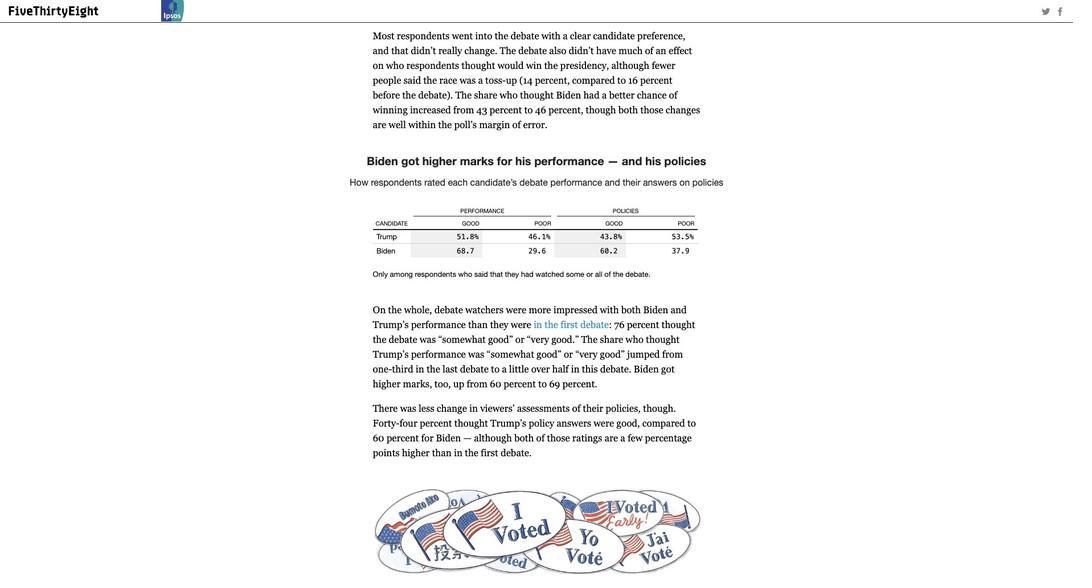 Task type: vqa. For each thing, say whether or not it's contained in the screenshot.
middle Bundesliga
no



Task type: describe. For each thing, give the bounding box(es) containing it.
their for answers
[[623, 177, 641, 187]]

2 horizontal spatial good"
[[600, 349, 625, 360]]

: 76 percent thought the debate was "somewhat good" or "very good." the share who thought trump's performance was "somewhat good" or "very good" jumped from one-third in the last debate to a little over half in this debate. biden got higher marks, too, up from 60 percent to 69 percent.
[[373, 319, 695, 390]]

1 horizontal spatial said
[[474, 270, 488, 279]]

biden up how
[[367, 154, 398, 167]]

1 vertical spatial policies
[[693, 177, 724, 187]]

percent.
[[563, 378, 598, 390]]

though.
[[643, 403, 676, 414]]

clear
[[570, 30, 591, 41]]

was down watchers
[[468, 349, 484, 360]]

their for policies,
[[583, 403, 604, 414]]

respondents right how
[[371, 177, 422, 187]]

trump
[[377, 232, 397, 241]]

respondents up race
[[407, 60, 459, 71]]

got inside : 76 percent thought the debate was "somewhat good" or "very good." the share who thought trump's performance was "somewhat good" or "very good" jumped from one-third in the last debate to a little over half in this debate. biden got higher marks, too, up from 60 percent to 69 percent.
[[661, 364, 675, 375]]

percent right 76
[[627, 319, 659, 330]]

said inside most respondents went into the debate with a clear candidate preference, and that didn't really change. the debate also didn't have much of an effect on who respondents thought would win the presidency, although fewer people said the race was a toss-up (14 percent, compared to 16 percent before the debate). the share who thought biden had a better chance of winning increased from 43 percent to 46 percent, though both those changes are well within the poll's margin of error.
[[404, 75, 421, 86]]

a up though
[[602, 89, 607, 101]]

the down also
[[544, 60, 558, 71]]

both inside on the whole, debate watchers were more impressed with both biden and trump's performance than they were
[[621, 304, 641, 316]]

are inside there was less change in viewers' assessments of their policies, though. forty-four percent thought trump's policy answers were good, compared to 60 percent for biden — although both of those ratings are a few percentage points higher than in the first debate.
[[605, 432, 618, 444]]

with inside on the whole, debate watchers were more impressed with both biden and trump's performance than they were
[[600, 304, 619, 316]]

forty-
[[373, 418, 400, 429]]

was inside there was less change in viewers' assessments of their policies, though. forty-four percent thought trump's policy answers were good, compared to 60 percent for biden — although both of those ratings are a few percentage points higher than in the first debate.
[[400, 403, 416, 414]]

on inside most respondents went into the debate with a clear candidate preference, and that didn't really change. the debate also didn't have much of an effect on who respondents thought would win the presidency, although fewer people said the race was a toss-up (14 percent, compared to 16 percent before the debate). the share who thought biden had a better chance of winning increased from 43 percent to 46 percent, though both those changes are well within the poll's margin of error.
[[373, 60, 384, 71]]

candidate
[[593, 30, 635, 41]]

margin
[[479, 119, 510, 130]]

watched
[[536, 270, 564, 279]]

1 vertical spatial from
[[662, 349, 683, 360]]

last
[[443, 364, 458, 375]]

really
[[438, 45, 462, 56]]

who up people
[[386, 60, 404, 71]]

who down 68.7
[[458, 270, 472, 279]]

0 vertical spatial "very
[[527, 334, 549, 345]]

the left last
[[427, 364, 440, 375]]

0 vertical spatial policies
[[664, 154, 706, 167]]

before
[[373, 89, 400, 101]]

1 vertical spatial had
[[521, 270, 534, 279]]

changes
[[666, 104, 700, 116]]

2 poor from the left
[[678, 220, 695, 227]]

percent down less
[[420, 418, 452, 429]]

respondents up really
[[397, 30, 450, 41]]

the left poll's
[[438, 119, 452, 130]]

some
[[566, 270, 584, 279]]

though
[[586, 104, 616, 116]]

debate inside on the whole, debate watchers were more impressed with both biden and trump's performance than they were
[[435, 304, 463, 316]]

biden inside there was less change in viewers' assessments of their policies, though. forty-four percent thought trump's policy answers were good, compared to 60 percent for biden — although both of those ratings are a few percentage points higher than in the first debate.
[[436, 432, 461, 444]]

share inside most respondents went into the debate with a clear candidate preference, and that didn't really change. the debate also didn't have much of an effect on who respondents thought would win the presidency, although fewer people said the race was a toss-up (14 percent, compared to 16 percent before the debate). the share who thought biden had a better chance of winning increased from 43 percent to 46 percent, though both those changes are well within the poll's margin of error.
[[474, 89, 498, 101]]

preference,
[[637, 30, 686, 41]]

well
[[389, 119, 406, 130]]

51.8%
[[457, 232, 479, 241]]

four
[[400, 418, 418, 429]]

policy
[[529, 418, 554, 429]]

46.1%
[[529, 232, 551, 241]]

in right change
[[469, 403, 478, 414]]

in the first debate link
[[534, 319, 609, 330]]

little
[[509, 364, 529, 375]]

all
[[595, 270, 603, 279]]

assessments
[[517, 403, 570, 414]]

16
[[628, 75, 638, 86]]

half
[[552, 364, 569, 375]]

policies,
[[606, 403, 641, 414]]

debate).
[[418, 89, 453, 101]]

53.5%
[[672, 232, 694, 241]]

on
[[373, 304, 386, 316]]

2 his from the left
[[645, 154, 661, 167]]

compared inside there was less change in viewers' assessments of their policies, though. forty-four percent thought trump's policy answers were good, compared to 60 percent for biden — although both of those ratings are a few percentage points higher than in the first debate.
[[643, 418, 685, 429]]

performance
[[461, 207, 505, 214]]

to left 46
[[524, 104, 533, 116]]

over
[[531, 364, 550, 375]]

1 horizontal spatial "very
[[576, 349, 598, 360]]

to left 69
[[538, 378, 547, 390]]

the right all
[[613, 270, 624, 279]]

chance
[[637, 89, 667, 101]]

respondents right among
[[415, 270, 456, 279]]

and inside on the whole, debate watchers were more impressed with both biden and trump's performance than they were
[[671, 304, 687, 316]]

percent down little
[[504, 378, 536, 390]]

1 didn't from the left
[[411, 45, 436, 56]]

1 horizontal spatial answers
[[643, 177, 677, 187]]

trump's inside on the whole, debate watchers were more impressed with both biden and trump's performance than they were
[[373, 319, 409, 330]]

the up debate).
[[423, 75, 437, 86]]

0 horizontal spatial good"
[[488, 334, 513, 345]]

race
[[439, 75, 457, 86]]

percent down four
[[387, 432, 419, 444]]

0 vertical spatial for
[[497, 154, 512, 167]]

0 vertical spatial —
[[607, 154, 619, 167]]

of left an
[[645, 45, 654, 56]]

of down policy
[[536, 432, 545, 444]]

for inside there was less change in viewers' assessments of their policies, though. forty-four percent thought trump's policy answers were good, compared to 60 percent for biden — although both of those ratings are a few percentage points higher than in the first debate.
[[421, 432, 434, 444]]

on the whole, debate watchers were more impressed with both biden and trump's performance than they were
[[373, 304, 687, 330]]

1 horizontal spatial good"
[[537, 349, 562, 360]]

each
[[448, 177, 468, 187]]

effect
[[669, 45, 692, 56]]

2 vertical spatial from
[[467, 378, 488, 390]]

more
[[529, 304, 551, 316]]

fivethirtyeight image
[[9, 6, 99, 18]]

a inside : 76 percent thought the debate was "somewhat good" or "very good." the share who thought trump's performance was "somewhat good" or "very good" jumped from one-third in the last debate to a little over half in this debate. biden got higher marks, too, up from 60 percent to 69 percent.
[[502, 364, 507, 375]]

win
[[526, 60, 542, 71]]

in up marks,
[[416, 364, 424, 375]]

change
[[437, 403, 467, 414]]

whole,
[[404, 304, 432, 316]]

trump's inside : 76 percent thought the debate was "somewhat good" or "very good." the share who thought trump's performance was "somewhat good" or "very good" jumped from one-third in the last debate to a little over half in this debate. biden got higher marks, too, up from 60 percent to 69 percent.
[[373, 349, 409, 360]]

1 vertical spatial "somewhat
[[487, 349, 534, 360]]

— inside there was less change in viewers' assessments of their policies, though. forty-four percent thought trump's policy answers were good, compared to 60 percent for biden — although both of those ratings are a few percentage points higher than in the first debate.
[[463, 432, 472, 444]]

one-
[[373, 364, 392, 375]]

most
[[373, 30, 395, 41]]

impressed
[[554, 304, 598, 316]]

winning
[[373, 104, 408, 116]]

29.6
[[529, 246, 546, 255]]

ratings
[[573, 432, 602, 444]]

of right all
[[605, 270, 611, 279]]

to left little
[[491, 364, 500, 375]]

1 horizontal spatial or
[[564, 349, 573, 360]]

viewers'
[[480, 403, 515, 414]]

have
[[596, 45, 616, 56]]

both inside there was less change in viewers' assessments of their policies, though. forty-four percent thought trump's policy answers were good, compared to 60 percent for biden — although both of those ratings are a few percentage points higher than in the first debate.
[[514, 432, 534, 444]]

who inside : 76 percent thought the debate was "somewhat good" or "very good." the share who thought trump's performance was "somewhat good" or "very good" jumped from one-third in the last debate to a little over half in this debate. biden got higher marks, too, up from 60 percent to 69 percent.
[[626, 334, 644, 345]]

0 vertical spatial were
[[506, 304, 527, 316]]

marks,
[[403, 378, 432, 390]]

how
[[350, 177, 369, 187]]

0 vertical spatial higher
[[422, 154, 457, 167]]

(14
[[519, 75, 533, 86]]

only
[[373, 270, 388, 279]]

in down change
[[454, 447, 463, 459]]

76
[[614, 319, 625, 330]]

among
[[390, 270, 413, 279]]

1 horizontal spatial first
[[561, 319, 578, 330]]

0 horizontal spatial got
[[401, 154, 419, 167]]

2 didn't from the left
[[569, 45, 594, 56]]

within
[[408, 119, 436, 130]]

60 inside : 76 percent thought the debate was "somewhat good" or "very good." the share who thought trump's performance was "somewhat good" or "very good" jumped from one-third in the last debate to a little over half in this debate. biden got higher marks, too, up from 60 percent to 69 percent.
[[490, 378, 501, 390]]

performance inside on the whole, debate watchers were more impressed with both biden and trump's performance than they were
[[411, 319, 466, 330]]

biden inside on the whole, debate watchers were more impressed with both biden and trump's performance than they were
[[643, 304, 668, 316]]

69
[[549, 378, 560, 390]]

they inside on the whole, debate watchers were more impressed with both biden and trump's performance than they were
[[490, 319, 509, 330]]

46
[[535, 104, 546, 116]]

would
[[498, 60, 524, 71]]

less
[[419, 403, 435, 414]]

that inside most respondents went into the debate with a clear candidate preference, and that didn't really change. the debate also didn't have much of an effect on who respondents thought would win the presidency, although fewer people said the race was a toss-up (14 percent, compared to 16 percent before the debate). the share who thought biden had a better chance of winning increased from 43 percent to 46 percent, though both those changes are well within the poll's margin of error.
[[391, 45, 409, 56]]

few
[[628, 432, 643, 444]]

an
[[656, 45, 667, 56]]

rated
[[424, 177, 446, 187]]

good."
[[552, 334, 579, 345]]

fewer
[[652, 60, 676, 71]]

43
[[477, 104, 487, 116]]

a left clear
[[563, 30, 568, 41]]

biden got higher marks for his performance — and his policies
[[367, 154, 706, 167]]

facebook image
[[1056, 7, 1065, 16]]

jumped
[[627, 349, 660, 360]]

there was less change in viewers' assessments of their policies, though. forty-four percent thought trump's policy answers were good, compared to 60 percent for biden — although both of those ratings are a few percentage points higher than in the first debate.
[[373, 403, 696, 459]]



Task type: locate. For each thing, give the bounding box(es) containing it.
trump's
[[373, 319, 409, 330], [373, 349, 409, 360], [491, 418, 527, 429]]

biden down the jumped
[[634, 364, 659, 375]]

0 vertical spatial they
[[505, 270, 519, 279]]

higher inside : 76 percent thought the debate was "somewhat good" or "very good." the share who thought trump's performance was "somewhat good" or "very good" jumped from one-third in the last debate to a little over half in this debate. biden got higher marks, too, up from 60 percent to 69 percent.
[[373, 378, 401, 390]]

their inside there was less change in viewers' assessments of their policies, though. forty-four percent thought trump's policy answers were good, compared to 60 percent for biden — although both of those ratings are a few percentage points higher than in the first debate.
[[583, 403, 604, 414]]

debate. down policy
[[501, 447, 532, 459]]

both inside most respondents went into the debate with a clear candidate preference, and that didn't really change. the debate also didn't have much of an effect on who respondents thought would win the presidency, although fewer people said the race was a toss-up (14 percent, compared to 16 percent before the debate). the share who thought biden had a better chance of winning increased from 43 percent to 46 percent, though both those changes are well within the poll's margin of error.
[[619, 104, 638, 116]]

his
[[516, 154, 531, 167], [645, 154, 661, 167]]

presidency,
[[560, 60, 609, 71]]

2 horizontal spatial the
[[581, 334, 598, 345]]

also
[[549, 45, 566, 56]]

in
[[534, 319, 542, 330], [416, 364, 424, 375], [571, 364, 580, 375], [469, 403, 478, 414], [454, 447, 463, 459]]

was right race
[[460, 75, 476, 86]]

0 horizontal spatial are
[[373, 119, 386, 130]]

1 vertical spatial or
[[516, 334, 525, 345]]

0 vertical spatial answers
[[643, 177, 677, 187]]

a inside there was less change in viewers' assessments of their policies, though. forty-four percent thought trump's policy answers were good, compared to 60 percent for biden — although both of those ratings are a few percentage points higher than in the first debate.
[[621, 432, 625, 444]]

:
[[609, 319, 612, 330]]

a left "few"
[[621, 432, 625, 444]]

1 vertical spatial although
[[474, 432, 512, 444]]

than inside on the whole, debate watchers were more impressed with both biden and trump's performance than they were
[[468, 319, 488, 330]]

higher
[[422, 154, 457, 167], [373, 378, 401, 390], [402, 447, 430, 459]]

0 vertical spatial than
[[468, 319, 488, 330]]

and
[[373, 45, 389, 56], [622, 154, 642, 167], [605, 177, 620, 187], [671, 304, 687, 316]]

although inside most respondents went into the debate with a clear candidate preference, and that didn't really change. the debate also didn't have much of an effect on who respondents thought would win the presidency, although fewer people said the race was a toss-up (14 percent, compared to 16 percent before the debate). the share who thought biden had a better chance of winning increased from 43 percent to 46 percent, though both those changes are well within the poll's margin of error.
[[612, 60, 650, 71]]

are inside most respondents went into the debate with a clear candidate preference, and that didn't really change. the debate also didn't have much of an effect on who respondents thought would win the presidency, although fewer people said the race was a toss-up (14 percent, compared to 16 percent before the debate). the share who thought biden had a better chance of winning increased from 43 percent to 46 percent, though both those changes are well within the poll's margin of error.
[[373, 119, 386, 130]]

0 horizontal spatial on
[[373, 60, 384, 71]]

to
[[617, 75, 626, 86], [524, 104, 533, 116], [491, 364, 500, 375], [538, 378, 547, 390], [688, 418, 696, 429]]

their up policies
[[623, 177, 641, 187]]

60
[[490, 378, 501, 390], [373, 432, 384, 444]]

the inside : 76 percent thought the debate was "somewhat good" or "very good." the share who thought trump's performance was "somewhat good" or "very good" jumped from one-third in the last debate to a little over half in this debate. biden got higher marks, too, up from 60 percent to 69 percent.
[[581, 334, 598, 345]]

1 horizontal spatial although
[[612, 60, 650, 71]]

0 vertical spatial both
[[619, 104, 638, 116]]

than
[[468, 319, 488, 330], [432, 447, 452, 459]]

good up 51.8%
[[462, 220, 480, 227]]

2 vertical spatial the
[[581, 334, 598, 345]]

a left little
[[502, 364, 507, 375]]

60.2
[[600, 246, 618, 255]]

twitter image
[[1042, 7, 1051, 16]]

biden inside : 76 percent thought the debate was "somewhat good" or "very good." the share who thought trump's performance was "somewhat good" or "very good" jumped from one-third in the last debate to a little over half in this debate. biden got higher marks, too, up from 60 percent to 69 percent.
[[634, 364, 659, 375]]

1 vertical spatial were
[[511, 319, 531, 330]]

how respondents rated each candidate's debate performance and their answers on policies
[[350, 177, 724, 187]]

1 vertical spatial "very
[[576, 349, 598, 360]]

this
[[582, 364, 598, 375]]

share inside : 76 percent thought the debate was "somewhat good" or "very good." the share who thought trump's performance was "somewhat good" or "very good" jumped from one-third in the last debate to a little over half in this debate. biden got higher marks, too, up from 60 percent to 69 percent.
[[600, 334, 623, 345]]

those inside most respondents went into the debate with a clear candidate preference, and that didn't really change. the debate also didn't have much of an effect on who respondents thought would win the presidency, although fewer people said the race was a toss-up (14 percent, compared to 16 percent before the debate). the share who thought biden had a better chance of winning increased from 43 percent to 46 percent, though both those changes are well within the poll's margin of error.
[[641, 104, 664, 116]]

were up ratings
[[594, 418, 614, 429]]

1 horizontal spatial got
[[661, 364, 675, 375]]

the right "into"
[[495, 30, 508, 41]]

68.7
[[457, 246, 474, 255]]

1 vertical spatial trump's
[[373, 349, 409, 360]]

thought
[[462, 60, 495, 71], [520, 89, 554, 101], [662, 319, 695, 330], [646, 334, 680, 345], [455, 418, 488, 429]]

poor up 46.1%
[[535, 220, 551, 227]]

said
[[404, 75, 421, 86], [474, 270, 488, 279]]

60 up viewers'
[[490, 378, 501, 390]]

candidate
[[376, 220, 408, 227]]

2 vertical spatial or
[[564, 349, 573, 360]]

debate. inside : 76 percent thought the debate was "somewhat good" or "very good." the share who thought trump's performance was "somewhat good" or "very good" jumped from one-third in the last debate to a little over half in this debate. biden got higher marks, too, up from 60 percent to 69 percent.
[[600, 364, 632, 375]]

performance inside : 76 percent thought the debate was "somewhat good" or "very good." the share who thought trump's performance was "somewhat good" or "very good" jumped from one-third in the last debate to a little over half in this debate. biden got higher marks, too, up from 60 percent to 69 percent.
[[411, 349, 466, 360]]

their
[[623, 177, 641, 187], [583, 403, 604, 414]]

although inside there was less change in viewers' assessments of their policies, though. forty-four percent thought trump's policy answers were good, compared to 60 percent for biden — although both of those ratings are a few percentage points higher than in the first debate.
[[474, 432, 512, 444]]

on up people
[[373, 60, 384, 71]]

biden down trump
[[377, 246, 395, 255]]

compared
[[572, 75, 615, 86], [643, 418, 685, 429]]

1 horizontal spatial the
[[500, 45, 516, 56]]

increased
[[410, 104, 451, 116]]

from inside most respondents went into the debate with a clear candidate preference, and that didn't really change. the debate also didn't have much of an effect on who respondents thought would win the presidency, although fewer people said the race was a toss-up (14 percent, compared to 16 percent before the debate). the share who thought biden had a better chance of winning increased from 43 percent to 46 percent, though both those changes are well within the poll's margin of error.
[[453, 104, 474, 116]]

0 vertical spatial had
[[584, 89, 600, 101]]

from up poll's
[[453, 104, 474, 116]]

both down better
[[619, 104, 638, 116]]

those inside there was less change in viewers' assessments of their policies, though. forty-four percent thought trump's policy answers were good, compared to 60 percent for biden — although both of those ratings are a few percentage points higher than in the first debate.
[[547, 432, 570, 444]]

60 inside there was less change in viewers' assessments of their policies, though. forty-four percent thought trump's policy answers were good, compared to 60 percent for biden — although both of those ratings are a few percentage points higher than in the first debate.
[[373, 432, 384, 444]]

both
[[619, 104, 638, 116], [621, 304, 641, 316], [514, 432, 534, 444]]

1 vertical spatial both
[[621, 304, 641, 316]]

0 vertical spatial trump's
[[373, 319, 409, 330]]

are down good,
[[605, 432, 618, 444]]

0 vertical spatial that
[[391, 45, 409, 56]]

were inside there was less change in viewers' assessments of their policies, though. forty-four percent thought trump's policy answers were good, compared to 60 percent for biden — although both of those ratings are a few percentage points higher than in the first debate.
[[594, 418, 614, 429]]

good"
[[488, 334, 513, 345], [537, 349, 562, 360], [600, 349, 625, 360]]

0 vertical spatial although
[[612, 60, 650, 71]]

toss-
[[485, 75, 506, 86]]

up inside most respondents went into the debate with a clear candidate preference, and that didn't really change. the debate also didn't have much of an effect on who respondents thought would win the presidency, although fewer people said the race was a toss-up (14 percent, compared to 16 percent before the debate). the share who thought biden had a better chance of winning increased from 43 percent to 46 percent, though both those changes are well within the poll's margin of error.
[[506, 75, 517, 86]]

the down "more"
[[545, 319, 558, 330]]

with up also
[[542, 30, 561, 41]]

share down :
[[600, 334, 623, 345]]

1 horizontal spatial "somewhat
[[487, 349, 534, 360]]

first inside there was less change in viewers' assessments of their policies, though. forty-four percent thought trump's policy answers were good, compared to 60 percent for biden — although both of those ratings are a few percentage points higher than in the first debate.
[[481, 447, 498, 459]]

policies
[[613, 207, 639, 214]]

performance up last
[[411, 349, 466, 360]]

percent
[[640, 75, 673, 86], [490, 104, 522, 116], [627, 319, 659, 330], [504, 378, 536, 390], [420, 418, 452, 429], [387, 432, 419, 444]]

1 his from the left
[[516, 154, 531, 167]]

said down 68.7
[[474, 270, 488, 279]]

0 vertical spatial the
[[500, 45, 516, 56]]

percent up margin
[[490, 104, 522, 116]]

good" down :
[[600, 349, 625, 360]]

0 horizontal spatial the
[[456, 89, 472, 101]]

watchers
[[465, 304, 504, 316]]

1 vertical spatial with
[[600, 304, 619, 316]]

1 horizontal spatial good
[[606, 220, 623, 227]]

debate. right this
[[600, 364, 632, 375]]

1 vertical spatial debate.
[[600, 364, 632, 375]]

or left all
[[587, 270, 593, 279]]

had
[[584, 89, 600, 101], [521, 270, 534, 279]]

a left toss-
[[478, 75, 483, 86]]

the down 'on' in the left of the page
[[373, 334, 387, 345]]

performance down biden got higher marks for his performance — and his policies
[[551, 177, 602, 187]]

most respondents went into the debate with a clear candidate preference, and that didn't really change. the debate also didn't have much of an effect on who respondents thought would win the presidency, although fewer people said the race was a toss-up (14 percent, compared to 16 percent before the debate). the share who thought biden had a better chance of winning increased from 43 percent to 46 percent, though both those changes are well within the poll's margin of error.
[[373, 30, 700, 130]]

for
[[497, 154, 512, 167], [421, 432, 434, 444]]

didn't down clear
[[569, 45, 594, 56]]

1 vertical spatial up
[[453, 378, 464, 390]]

0 horizontal spatial or
[[516, 334, 525, 345]]

0 horizontal spatial —
[[463, 432, 472, 444]]

change.
[[465, 45, 498, 56]]

trump's up one-
[[373, 349, 409, 360]]

went
[[452, 30, 473, 41]]

0 horizontal spatial "very
[[527, 334, 549, 345]]

0 vertical spatial with
[[542, 30, 561, 41]]

than down change
[[432, 447, 452, 459]]

the up would on the top of the page
[[500, 45, 516, 56]]

to inside there was less change in viewers' assessments of their policies, though. forty-four percent thought trump's policy answers were good, compared to 60 percent for biden — although both of those ratings are a few percentage points higher than in the first debate.
[[688, 418, 696, 429]]

poor
[[535, 220, 551, 227], [678, 220, 695, 227]]

the inside on the whole, debate watchers were more impressed with both biden and trump's performance than they were
[[388, 304, 402, 316]]

1 horizontal spatial on
[[680, 177, 690, 187]]

higher up rated
[[422, 154, 457, 167]]

1 horizontal spatial are
[[605, 432, 618, 444]]

both up 76
[[621, 304, 641, 316]]

didn't
[[411, 45, 436, 56], [569, 45, 594, 56]]

0 horizontal spatial "somewhat
[[438, 334, 486, 345]]

0 horizontal spatial good
[[462, 220, 480, 227]]

2 vertical spatial debate.
[[501, 447, 532, 459]]

1 horizontal spatial poor
[[678, 220, 695, 227]]

compared inside most respondents went into the debate with a clear candidate preference, and that didn't really change. the debate also didn't have much of an effect on who respondents thought would win the presidency, although fewer people said the race was a toss-up (14 percent, compared to 16 percent before the debate). the share who thought biden had a better chance of winning increased from 43 percent to 46 percent, though both those changes are well within the poll's margin of error.
[[572, 75, 615, 86]]

there
[[373, 403, 398, 414]]

in down "more"
[[534, 319, 542, 330]]

0 horizontal spatial poor
[[535, 220, 551, 227]]

of up changes
[[669, 89, 678, 101]]

and inside most respondents went into the debate with a clear candidate preference, and that didn't really change. the debate also didn't have much of an effect on who respondents thought would win the presidency, although fewer people said the race was a toss-up (14 percent, compared to 16 percent before the debate). the share who thought biden had a better chance of winning increased from 43 percent to 46 percent, though both those changes are well within the poll's margin of error.
[[373, 45, 389, 56]]

the down the in the first debate
[[581, 334, 598, 345]]

candidate's
[[470, 177, 517, 187]]

compared down "though."
[[643, 418, 685, 429]]

answers inside there was less change in viewers' assessments of their policies, though. forty-four percent thought trump's policy answers were good, compared to 60 percent for biden — although both of those ratings are a few percentage points higher than in the first debate.
[[557, 418, 592, 429]]

of left error.
[[513, 119, 521, 130]]

1 vertical spatial on
[[680, 177, 690, 187]]

that
[[391, 45, 409, 56], [490, 270, 503, 279]]

1 vertical spatial share
[[600, 334, 623, 345]]

they left watched
[[505, 270, 519, 279]]

trump's inside there was less change in viewers' assessments of their policies, though. forty-four percent thought trump's policy answers were good, compared to 60 percent for biden — although both of those ratings are a few percentage points higher than in the first debate.
[[491, 418, 527, 429]]

2 horizontal spatial or
[[587, 270, 593, 279]]

0 vertical spatial first
[[561, 319, 578, 330]]

percent, down win
[[535, 75, 570, 86]]

were down "more"
[[511, 319, 531, 330]]

1 horizontal spatial his
[[645, 154, 661, 167]]

good up 43.8%
[[606, 220, 623, 227]]

37.9
[[672, 246, 690, 255]]

0 horizontal spatial said
[[404, 75, 421, 86]]

to left 16
[[617, 75, 626, 86]]

0 vertical spatial from
[[453, 104, 474, 116]]

was up four
[[400, 403, 416, 414]]

biden inside most respondents went into the debate with a clear candidate preference, and that didn't really change. the debate also didn't have much of an effect on who respondents thought would win the presidency, although fewer people said the race was a toss-up (14 percent, compared to 16 percent before the debate). the share who thought biden had a better chance of winning increased from 43 percent to 46 percent, though both those changes are well within the poll's margin of error.
[[556, 89, 581, 101]]

2 vertical spatial were
[[594, 418, 614, 429]]

1 vertical spatial percent,
[[549, 104, 584, 116]]

1 good from the left
[[462, 220, 480, 227]]

those down chance
[[641, 104, 664, 116]]

biden up the jumped
[[643, 304, 668, 316]]

percent, right 46
[[549, 104, 584, 116]]

was inside most respondents went into the debate with a clear candidate preference, and that didn't really change. the debate also didn't have much of an effect on who respondents thought would win the presidency, although fewer people said the race was a toss-up (14 percent, compared to 16 percent before the debate). the share who thought biden had a better chance of winning increased from 43 percent to 46 percent, though both those changes are well within the poll's margin of error.
[[460, 75, 476, 86]]

had up though
[[584, 89, 600, 101]]

0 horizontal spatial answers
[[557, 418, 592, 429]]

first
[[561, 319, 578, 330], [481, 447, 498, 459]]

debate.
[[626, 270, 651, 279], [600, 364, 632, 375], [501, 447, 532, 459]]

thought inside there was less change in viewers' assessments of their policies, though. forty-four percent thought trump's policy answers were good, compared to 60 percent for biden — although both of those ratings are a few percentage points higher than in the first debate.
[[455, 418, 488, 429]]

in the first debate
[[534, 319, 609, 330]]

error.
[[523, 119, 548, 130]]

respondents
[[397, 30, 450, 41], [407, 60, 459, 71], [371, 177, 422, 187], [415, 270, 456, 279]]

0 horizontal spatial those
[[547, 432, 570, 444]]

from up viewers'
[[467, 378, 488, 390]]

percentage
[[645, 432, 692, 444]]

was down whole,
[[420, 334, 436, 345]]

people
[[373, 75, 401, 86]]

performance down whole,
[[411, 319, 466, 330]]

1 horizontal spatial didn't
[[569, 45, 594, 56]]

only among respondents who said that they had watched some or all of the debate.
[[373, 270, 651, 279]]

performance
[[534, 154, 604, 167], [551, 177, 602, 187], [411, 319, 466, 330], [411, 349, 466, 360]]

those down policy
[[547, 432, 570, 444]]

2 good from the left
[[606, 220, 623, 227]]

higher right points
[[402, 447, 430, 459]]

they
[[505, 270, 519, 279], [490, 319, 509, 330]]

on up 53.5%
[[680, 177, 690, 187]]

1 vertical spatial those
[[547, 432, 570, 444]]

"very down on the whole, debate watchers were more impressed with both biden and trump's performance than they were
[[527, 334, 549, 345]]

debate. inside there was less change in viewers' assessments of their policies, though. forty-four percent thought trump's policy answers were good, compared to 60 percent for biden — although both of those ratings are a few percentage points higher than in the first debate.
[[501, 447, 532, 459]]

0 vertical spatial 60
[[490, 378, 501, 390]]

0 vertical spatial got
[[401, 154, 419, 167]]

too,
[[435, 378, 451, 390]]

2 vertical spatial both
[[514, 432, 534, 444]]

up inside : 76 percent thought the debate was "somewhat good" or "very good." the share who thought trump's performance was "somewhat good" or "very good" jumped from one-third in the last debate to a little over half in this debate. biden got higher marks, too, up from 60 percent to 69 percent.
[[453, 378, 464, 390]]

2 vertical spatial trump's
[[491, 418, 527, 429]]

0 horizontal spatial that
[[391, 45, 409, 56]]

who down toss-
[[500, 89, 518, 101]]

compared down the presidency,
[[572, 75, 615, 86]]

got
[[401, 154, 419, 167], [661, 364, 675, 375]]

1 horizontal spatial those
[[641, 104, 664, 116]]

up
[[506, 75, 517, 86], [453, 378, 464, 390]]

"somewhat up little
[[487, 349, 534, 360]]

the down race
[[456, 89, 472, 101]]

were
[[506, 304, 527, 316], [511, 319, 531, 330], [594, 418, 614, 429]]

1 horizontal spatial had
[[584, 89, 600, 101]]

better
[[609, 89, 635, 101]]

good
[[462, 220, 480, 227], [606, 220, 623, 227]]

of down percent. in the right of the page
[[572, 403, 581, 414]]

up left (14
[[506, 75, 517, 86]]

1 vertical spatial they
[[490, 319, 509, 330]]

"very up this
[[576, 349, 598, 360]]

the inside there was less change in viewers' assessments of their policies, though. forty-four percent thought trump's policy answers were good, compared to 60 percent for biden — although both of those ratings are a few percentage points higher than in the first debate.
[[465, 447, 479, 459]]

third
[[392, 364, 414, 375]]

1 horizontal spatial that
[[490, 270, 503, 279]]

much
[[619, 45, 643, 56]]

up right too,
[[453, 378, 464, 390]]

with up :
[[600, 304, 619, 316]]

than down watchers
[[468, 319, 488, 330]]

0 vertical spatial compared
[[572, 75, 615, 86]]

the right 'on' in the left of the page
[[388, 304, 402, 316]]

percent up chance
[[640, 75, 673, 86]]

1 horizontal spatial share
[[600, 334, 623, 345]]

1 vertical spatial the
[[456, 89, 472, 101]]

the
[[500, 45, 516, 56], [456, 89, 472, 101], [581, 334, 598, 345]]

had left watched
[[521, 270, 534, 279]]

those
[[641, 104, 664, 116], [547, 432, 570, 444]]

1 vertical spatial said
[[474, 270, 488, 279]]

0 horizontal spatial 60
[[373, 432, 384, 444]]

to up percentage
[[688, 418, 696, 429]]

0 horizontal spatial didn't
[[411, 45, 436, 56]]

the right the before
[[402, 89, 416, 101]]

0 horizontal spatial share
[[474, 89, 498, 101]]

1 vertical spatial that
[[490, 270, 503, 279]]

they down watchers
[[490, 319, 509, 330]]

0 vertical spatial percent,
[[535, 75, 570, 86]]

0 vertical spatial those
[[641, 104, 664, 116]]

are
[[373, 119, 386, 130], [605, 432, 618, 444]]

0 horizontal spatial their
[[583, 403, 604, 414]]

—
[[607, 154, 619, 167], [463, 432, 472, 444]]

into
[[475, 30, 492, 41]]

good,
[[617, 418, 640, 429]]

1 vertical spatial answers
[[557, 418, 592, 429]]

performance up how respondents rated each candidate's debate performance and their answers on policies
[[534, 154, 604, 167]]

0 vertical spatial debate.
[[626, 270, 651, 279]]

43.8%
[[600, 232, 622, 241]]

policies
[[664, 154, 706, 167], [693, 177, 724, 187]]

share
[[474, 89, 498, 101], [600, 334, 623, 345]]

or down good."
[[564, 349, 573, 360]]

2 vertical spatial higher
[[402, 447, 430, 459]]

than inside there was less change in viewers' assessments of their policies, though. forty-four percent thought trump's policy answers were good, compared to 60 percent for biden — although both of those ratings are a few percentage points higher than in the first debate.
[[432, 447, 452, 459]]

"somewhat up last
[[438, 334, 486, 345]]

higher inside there was less change in viewers' assessments of their policies, though. forty-four percent thought trump's policy answers were good, compared to 60 percent for biden — although both of those ratings are a few percentage points higher than in the first debate.
[[402, 447, 430, 459]]

share up 43
[[474, 89, 498, 101]]

in left this
[[571, 364, 580, 375]]

biden
[[556, 89, 581, 101], [367, 154, 398, 167], [377, 246, 395, 255], [643, 304, 668, 316], [634, 364, 659, 375], [436, 432, 461, 444]]

although down much
[[612, 60, 650, 71]]

0 vertical spatial are
[[373, 119, 386, 130]]

poor up 53.5%
[[678, 220, 695, 227]]

with inside most respondents went into the debate with a clear candidate preference, and that didn't really change. the debate also didn't have much of an effect on who respondents thought would win the presidency, although fewer people said the race was a toss-up (14 percent, compared to 16 percent before the debate). the share who thought biden had a better chance of winning increased from 43 percent to 46 percent, though both those changes are well within the poll's margin of error.
[[542, 30, 561, 41]]

1 vertical spatial their
[[583, 403, 604, 414]]

1 vertical spatial first
[[481, 447, 498, 459]]

0 horizontal spatial first
[[481, 447, 498, 459]]

1 vertical spatial 60
[[373, 432, 384, 444]]

marks
[[460, 154, 494, 167]]

poll's
[[454, 119, 477, 130]]

points
[[373, 447, 400, 459]]

1 vertical spatial got
[[661, 364, 675, 375]]

0 vertical spatial their
[[623, 177, 641, 187]]

0 horizontal spatial his
[[516, 154, 531, 167]]

had inside most respondents went into the debate with a clear candidate preference, and that didn't really change. the debate also didn't have much of an effect on who respondents thought would win the presidency, although fewer people said the race was a toss-up (14 percent, compared to 16 percent before the debate). the share who thought biden had a better chance of winning increased from 43 percent to 46 percent, though both those changes are well within the poll's margin of error.
[[584, 89, 600, 101]]

0 vertical spatial "somewhat
[[438, 334, 486, 345]]

debate
[[511, 30, 539, 41], [519, 45, 547, 56], [520, 177, 548, 187], [435, 304, 463, 316], [580, 319, 609, 330], [389, 334, 417, 345], [460, 364, 489, 375]]

— down change
[[463, 432, 472, 444]]

1 poor from the left
[[535, 220, 551, 227]]

1 horizontal spatial 60
[[490, 378, 501, 390]]

that down most
[[391, 45, 409, 56]]



